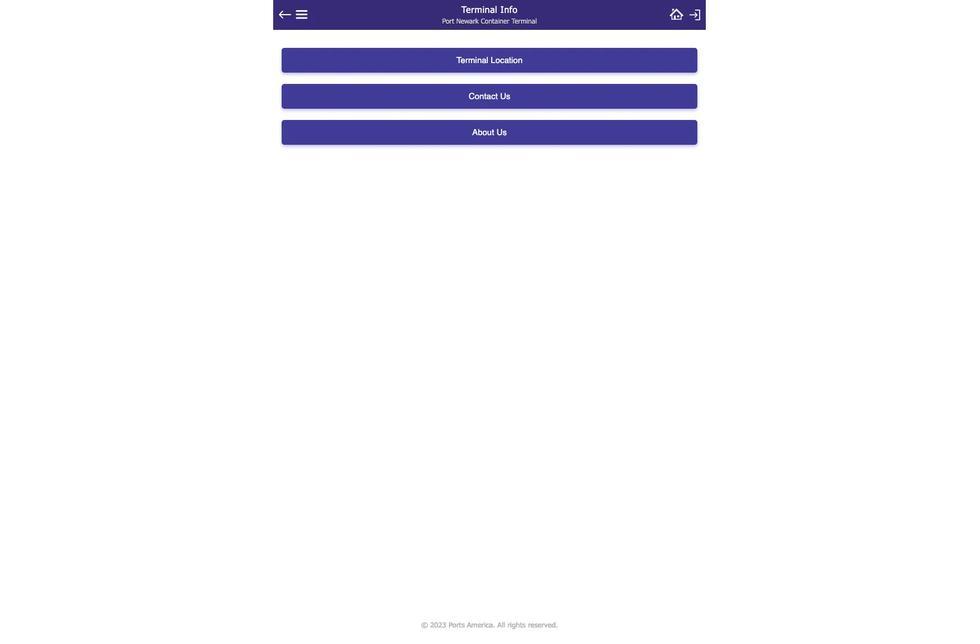 Task type: vqa. For each thing, say whether or not it's contained in the screenshot.
"© 2023 Ports America. All rights reserved." footer at the bottom of page
yes



Task type: describe. For each thing, give the bounding box(es) containing it.
1 horizontal spatial terminal
[[512, 17, 537, 25]]

0 horizontal spatial terminal
[[462, 4, 498, 15]]

america.
[[467, 620, 495, 629]]

info
[[501, 4, 518, 15]]

container
[[481, 17, 510, 25]]

reserved.
[[528, 620, 558, 629]]

rights
[[508, 620, 526, 629]]

© 2023 ports america. all rights reserved.
[[421, 620, 558, 629]]



Task type: locate. For each thing, give the bounding box(es) containing it.
terminal info port newark container terminal
[[442, 4, 537, 25]]

terminal info heading
[[403, 0, 576, 17]]

newark
[[456, 17, 479, 25]]

© 2023 ports america. all rights reserved. footer
[[270, 618, 710, 632]]

terminal info banner
[[273, 0, 706, 30]]

terminal down the 'info'
[[512, 17, 537, 25]]

1 vertical spatial terminal
[[512, 17, 537, 25]]

ports
[[449, 620, 465, 629]]

None button
[[282, 48, 698, 73], [282, 84, 698, 109], [282, 120, 698, 145], [282, 48, 698, 73], [282, 84, 698, 109], [282, 120, 698, 145]]

terminal up "newark" at top left
[[462, 4, 498, 15]]

0 vertical spatial terminal
[[462, 4, 498, 15]]

2023
[[430, 620, 446, 629]]

terminal
[[462, 4, 498, 15], [512, 17, 537, 25]]

port
[[442, 17, 454, 25]]

all
[[498, 620, 505, 629]]

©
[[421, 620, 428, 629]]



